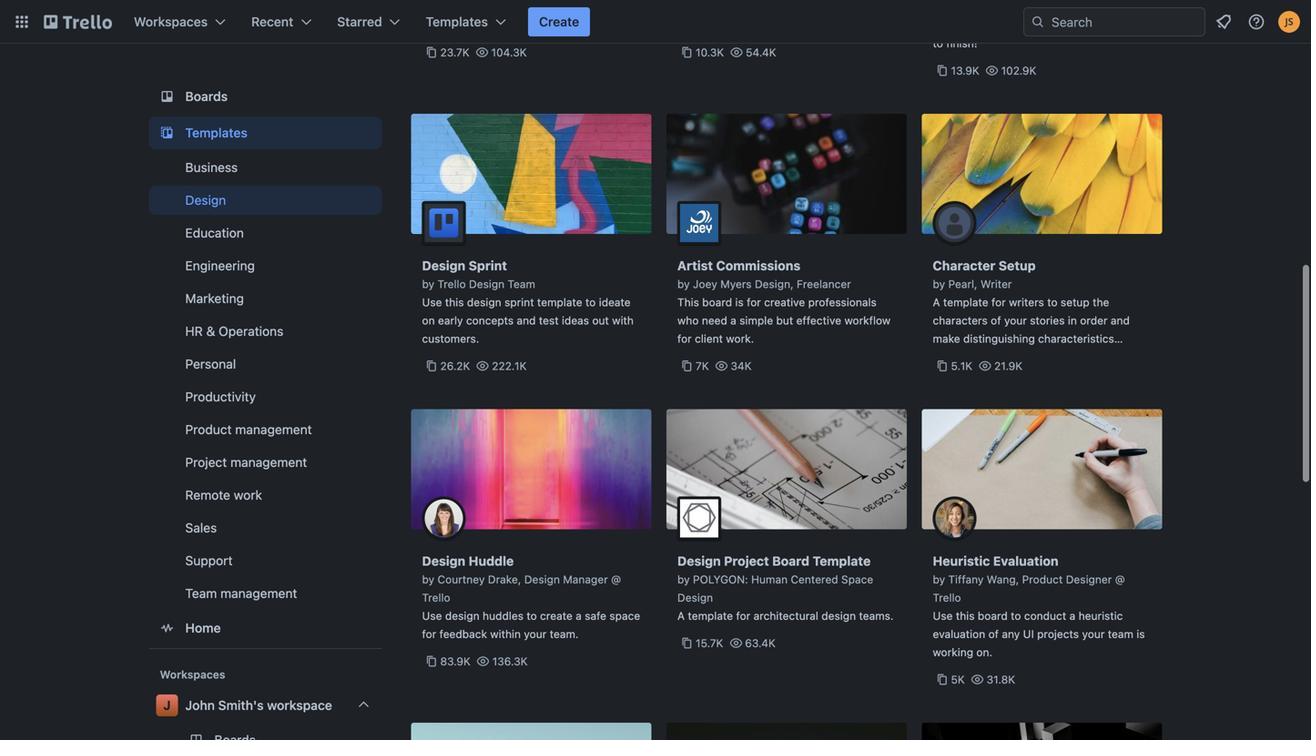 Task type: describe. For each thing, give the bounding box(es) containing it.
design sprint by trello design team use this design sprint template to ideate on early concepts and test ideas out with customers.
[[422, 258, 634, 345]]

Search field
[[1046, 8, 1205, 36]]

smith's
[[218, 698, 264, 713]]

a inside artist commissions by joey myers design, freelancer this board is for creative professionals who need a simple but effective workflow for client work.
[[731, 314, 737, 327]]

productivity
[[185, 389, 256, 404]]

design,
[[755, 278, 794, 291]]

teams.
[[859, 610, 894, 623]]

trello for heuristic
[[933, 592, 962, 604]]

polygon:
[[693, 573, 749, 586]]

home link
[[149, 612, 382, 645]]

john
[[185, 698, 215, 713]]

board image
[[156, 86, 178, 107]]

from
[[1096, 19, 1120, 31]]

tiffany wang, product designer @ trello image
[[933, 497, 977, 541]]

huddles
[[483, 610, 524, 623]]

who
[[678, 314, 699, 327]]

21.9k
[[995, 360, 1023, 373]]

for inside character setup by pearl, writer a template for writers to setup the characters of your stories in order and make distinguishing characteristics obvious.
[[992, 296, 1006, 309]]

project management link
[[149, 448, 382, 477]]

any
[[1002, 628, 1021, 641]]

engineering
[[185, 258, 255, 273]]

heuristic evaluation by tiffany wang, product designer @ trello use this board to conduct a heuristic evaluation of any ui projects your team is working on.
[[933, 554, 1146, 659]]

recent
[[251, 14, 294, 29]]

business
[[185, 160, 238, 175]]

finish!
[[947, 37, 978, 50]]

trello for design
[[422, 592, 451, 604]]

for up the simple
[[747, 296, 761, 309]]

characters
[[933, 314, 988, 327]]

design link
[[149, 186, 382, 215]]

engineering link
[[149, 251, 382, 281]]

63.4k
[[745, 637, 776, 650]]

hr & operations
[[185, 324, 284, 339]]

5.1k
[[952, 360, 973, 373]]

primary element
[[0, 0, 1312, 44]]

project management
[[185, 455, 307, 470]]

trello inside design sprint by trello design team use this design sprint template to ideate on early concepts and test ideas out with customers.
[[438, 278, 466, 291]]

template inside design sprint by trello design team use this design sprint template to ideate on early concepts and test ideas out with customers.
[[537, 296, 583, 309]]

conduct
[[1025, 610, 1067, 623]]

obvious.
[[933, 351, 977, 363]]

create button
[[528, 7, 590, 36]]

manager
[[563, 573, 608, 586]]

10.3k
[[696, 46, 724, 59]]

102.9k
[[1002, 64, 1037, 77]]

a inside design project board template by polygon: human centered space design a template for architectural design teams.
[[678, 610, 685, 623]]

&
[[206, 324, 215, 339]]

0 notifications image
[[1213, 11, 1235, 33]]

5k
[[952, 674, 965, 686]]

in
[[1068, 314, 1078, 327]]

a inside character setup by pearl, writer a template for writers to setup the characters of your stories in order and make distinguishing characteristics obvious.
[[933, 296, 941, 309]]

test
[[539, 314, 559, 327]]

character setup by pearl, writer a template for writers to setup the characters of your stories in order and make distinguishing characteristics obvious.
[[933, 258, 1130, 363]]

huddle
[[469, 554, 514, 569]]

management for project management
[[231, 455, 307, 470]]

project inside design project board template by polygon: human centered space design a template for architectural design teams.
[[724, 554, 769, 569]]

but
[[777, 314, 794, 327]]

create
[[539, 14, 580, 29]]

your inside set-up your user research plan from start to finish!
[[972, 19, 994, 31]]

designer
[[1066, 573, 1113, 586]]

wang,
[[987, 573, 1020, 586]]

drake,
[[488, 573, 521, 586]]

on.
[[977, 646, 993, 659]]

remote
[[185, 488, 230, 503]]

create
[[540, 610, 573, 623]]

education link
[[149, 219, 382, 248]]

1 vertical spatial team
[[185, 586, 217, 601]]

54.4k
[[746, 46, 777, 59]]

ideas
[[562, 314, 589, 327]]

professionals
[[809, 296, 877, 309]]

design inside design link
[[185, 193, 226, 208]]

productivity link
[[149, 383, 382, 412]]

effective
[[797, 314, 842, 327]]

0 vertical spatial project
[[185, 455, 227, 470]]

client
[[695, 333, 723, 345]]

writer
[[981, 278, 1013, 291]]

31.8k
[[987, 674, 1016, 686]]

joey myers design, freelancer image
[[678, 201, 721, 245]]

sprint
[[505, 296, 534, 309]]

your inside heuristic evaluation by tiffany wang, product designer @ trello use this board to conduct a heuristic evaluation of any ui projects your team is working on.
[[1083, 628, 1105, 641]]

early
[[438, 314, 463, 327]]

is inside artist commissions by joey myers design, freelancer this board is for creative professionals who need a simple but effective workflow for client work.
[[736, 296, 744, 309]]

recent button
[[241, 7, 323, 36]]

j
[[163, 698, 171, 713]]

distinguishing
[[964, 333, 1036, 345]]

ideate
[[599, 296, 631, 309]]

human
[[752, 573, 788, 586]]

space
[[842, 573, 874, 586]]

make
[[933, 333, 961, 345]]

for inside design huddle by courtney drake, design manager @ trello use design huddles to create a safe space for feedback within your team.
[[422, 628, 437, 641]]

out
[[593, 314, 609, 327]]

to inside design huddle by courtney drake, design manager @ trello use design huddles to create a safe space for feedback within your team.
[[527, 610, 537, 623]]

concepts
[[466, 314, 514, 327]]

0 vertical spatial product
[[185, 422, 232, 437]]

workspaces button
[[123, 7, 237, 36]]

by for design huddle
[[422, 573, 435, 586]]

to inside design sprint by trello design team use this design sprint template to ideate on early concepts and test ideas out with customers.
[[586, 296, 596, 309]]

architectural
[[754, 610, 819, 623]]

sprint
[[469, 258, 507, 273]]

workspaces inside popup button
[[134, 14, 208, 29]]

need
[[702, 314, 728, 327]]

and inside character setup by pearl, writer a template for writers to setup the characters of your stories in order and make distinguishing characteristics obvious.
[[1111, 314, 1130, 327]]

your inside design huddle by courtney drake, design manager @ trello use design huddles to create a safe space for feedback within your team.
[[524, 628, 547, 641]]

template inside character setup by pearl, writer a template for writers to setup the characters of your stories in order and make distinguishing characteristics obvious.
[[944, 296, 989, 309]]



Task type: vqa. For each thing, say whether or not it's contained in the screenshot.


Task type: locate. For each thing, give the bounding box(es) containing it.
23.7k
[[440, 46, 470, 59]]

to left create
[[527, 610, 537, 623]]

use inside design huddle by courtney drake, design manager @ trello use design huddles to create a safe space for feedback within your team.
[[422, 610, 442, 623]]

support
[[185, 553, 233, 568]]

7k
[[696, 360, 709, 373]]

freelancer
[[797, 278, 852, 291]]

136.3k
[[493, 655, 528, 668]]

education
[[185, 225, 244, 240]]

john smith's workspace
[[185, 698, 332, 713]]

a inside heuristic evaluation by tiffany wang, product designer @ trello use this board to conduct a heuristic evaluation of any ui projects your team is working on.
[[1070, 610, 1076, 623]]

use for design huddle
[[422, 610, 442, 623]]

1 vertical spatial templates
[[185, 125, 248, 140]]

by for design sprint
[[422, 278, 435, 291]]

2 vertical spatial management
[[221, 586, 297, 601]]

workflow
[[845, 314, 891, 327]]

set-
[[933, 19, 955, 31]]

0 vertical spatial a
[[933, 296, 941, 309]]

project
[[185, 455, 227, 470], [724, 554, 769, 569]]

1 vertical spatial this
[[956, 610, 975, 623]]

a
[[933, 296, 941, 309], [678, 610, 685, 623]]

1 horizontal spatial template
[[688, 610, 733, 623]]

order
[[1081, 314, 1108, 327]]

templates up 23.7k on the left top of the page
[[426, 14, 488, 29]]

to
[[933, 37, 944, 50], [586, 296, 596, 309], [1048, 296, 1058, 309], [527, 610, 537, 623], [1011, 610, 1022, 623]]

creative
[[765, 296, 806, 309]]

this
[[678, 296, 700, 309]]

by left courtney
[[422, 573, 435, 586]]

a up projects on the bottom
[[1070, 610, 1076, 623]]

artist commissions by joey myers design, freelancer this board is for creative professionals who need a simple but effective workflow for client work.
[[678, 258, 891, 345]]

management down product management link
[[231, 455, 307, 470]]

trello
[[438, 278, 466, 291], [422, 592, 451, 604], [933, 592, 962, 604]]

0 horizontal spatial a
[[576, 610, 582, 623]]

for down who
[[678, 333, 692, 345]]

1 horizontal spatial a
[[933, 296, 941, 309]]

34k
[[731, 360, 752, 373]]

1 vertical spatial workspaces
[[160, 669, 225, 681]]

a inside design huddle by courtney drake, design manager @ trello use design huddles to create a safe space for feedback within your team.
[[576, 610, 582, 623]]

product management
[[185, 422, 312, 437]]

product down evaluation
[[1023, 573, 1063, 586]]

myers
[[721, 278, 752, 291]]

the
[[1093, 296, 1110, 309]]

customers.
[[422, 333, 480, 345]]

design down polygon:
[[678, 592, 713, 604]]

personal link
[[149, 350, 382, 379]]

courtney
[[438, 573, 485, 586]]

board up need
[[703, 296, 733, 309]]

your
[[972, 19, 994, 31], [1005, 314, 1027, 327], [524, 628, 547, 641], [1083, 628, 1105, 641]]

0 horizontal spatial templates
[[185, 125, 248, 140]]

@ for evaluation
[[1116, 573, 1126, 586]]

0 horizontal spatial a
[[678, 610, 685, 623]]

@ right manager
[[611, 573, 621, 586]]

artist
[[678, 258, 713, 273]]

of inside heuristic evaluation by tiffany wang, product designer @ trello use this board to conduct a heuristic evaluation of any ui projects your team is working on.
[[989, 628, 999, 641]]

a right the space
[[678, 610, 685, 623]]

team
[[1108, 628, 1134, 641]]

templates button
[[415, 7, 517, 36]]

of left any
[[989, 628, 999, 641]]

1 horizontal spatial product
[[1023, 573, 1063, 586]]

plan
[[1071, 19, 1093, 31]]

marketing link
[[149, 284, 382, 313]]

0 vertical spatial this
[[445, 296, 464, 309]]

stories
[[1031, 314, 1065, 327]]

222.1k
[[492, 360, 527, 373]]

0 horizontal spatial this
[[445, 296, 464, 309]]

tiffany
[[949, 573, 984, 586]]

by left pearl,
[[933, 278, 946, 291]]

board
[[703, 296, 733, 309], [978, 610, 1008, 623]]

project up the remote
[[185, 455, 227, 470]]

operations
[[219, 324, 284, 339]]

up
[[955, 19, 968, 31]]

0 horizontal spatial team
[[185, 586, 217, 601]]

0 vertical spatial workspaces
[[134, 14, 208, 29]]

@ inside heuristic evaluation by tiffany wang, product designer @ trello use this board to conduct a heuristic evaluation of any ui projects your team is working on.
[[1116, 573, 1126, 586]]

board up any
[[978, 610, 1008, 623]]

start
[[1123, 19, 1147, 31]]

1 horizontal spatial templates
[[426, 14, 488, 29]]

1 horizontal spatial project
[[724, 554, 769, 569]]

this up evaluation
[[956, 610, 975, 623]]

joey
[[693, 278, 718, 291]]

1 vertical spatial board
[[978, 610, 1008, 623]]

0 horizontal spatial template
[[537, 296, 583, 309]]

design up courtney
[[422, 554, 466, 569]]

1 horizontal spatial @
[[1116, 573, 1126, 586]]

team down support
[[185, 586, 217, 601]]

to inside character setup by pearl, writer a template for writers to setup the characters of your stories in order and make distinguishing characteristics obvious.
[[1048, 296, 1058, 309]]

boards
[[185, 89, 228, 104]]

0 horizontal spatial project
[[185, 455, 227, 470]]

0 horizontal spatial board
[[703, 296, 733, 309]]

and down sprint
[[517, 314, 536, 327]]

and
[[517, 314, 536, 327], [1111, 314, 1130, 327]]

design left teams.
[[822, 610, 856, 623]]

design up feedback
[[445, 610, 480, 623]]

for inside design project board template by polygon: human centered space design a template for architectural design teams.
[[737, 610, 751, 623]]

to inside set-up your user research plan from start to finish!
[[933, 37, 944, 50]]

13.9k
[[952, 64, 980, 77]]

trello design team image
[[422, 201, 466, 245]]

by inside heuristic evaluation by tiffany wang, product designer @ trello use this board to conduct a heuristic evaluation of any ui projects your team is working on.
[[933, 573, 946, 586]]

0 vertical spatial of
[[991, 314, 1002, 327]]

design inside design sprint by trello design team use this design sprint template to ideate on early concepts and test ideas out with customers.
[[467, 296, 502, 309]]

use inside design sprint by trello design team use this design sprint template to ideate on early concepts and test ideas out with customers.
[[422, 296, 442, 309]]

research
[[1023, 19, 1068, 31]]

starred button
[[326, 7, 411, 36]]

1 horizontal spatial a
[[731, 314, 737, 327]]

2 horizontal spatial a
[[1070, 610, 1076, 623]]

use up evaluation
[[933, 610, 953, 623]]

@ inside design huddle by courtney drake, design manager @ trello use design huddles to create a safe space for feedback within your team.
[[611, 573, 621, 586]]

working
[[933, 646, 974, 659]]

template board image
[[156, 122, 178, 144]]

for up '63.4k'
[[737, 610, 751, 623]]

team management link
[[149, 579, 382, 609]]

by inside design project board template by polygon: human centered space design a template for architectural design teams.
[[678, 573, 690, 586]]

by for artist commissions
[[678, 278, 690, 291]]

design huddle by courtney drake, design manager @ trello use design huddles to create a safe space for feedback within your team.
[[422, 554, 641, 641]]

by inside artist commissions by joey myers design, freelancer this board is for creative professionals who need a simple but effective workflow for client work.
[[678, 278, 690, 291]]

1 vertical spatial project
[[724, 554, 769, 569]]

for down writer
[[992, 296, 1006, 309]]

design inside design project board template by polygon: human centered space design a template for architectural design teams.
[[822, 610, 856, 623]]

by for character setup
[[933, 278, 946, 291]]

0 vertical spatial is
[[736, 296, 744, 309]]

to up stories
[[1048, 296, 1058, 309]]

heuristic
[[933, 554, 991, 569]]

design up polygon:
[[678, 554, 721, 569]]

design inside design huddle by courtney drake, design manager @ trello use design huddles to create a safe space for feedback within your team.
[[445, 610, 480, 623]]

0 horizontal spatial @
[[611, 573, 621, 586]]

management down productivity link
[[235, 422, 312, 437]]

management for team management
[[221, 586, 297, 601]]

courtney drake, design manager @ trello image
[[422, 497, 466, 541]]

1 horizontal spatial is
[[1137, 628, 1146, 641]]

0 vertical spatial board
[[703, 296, 733, 309]]

your down create
[[524, 628, 547, 641]]

by inside design sprint by trello design team use this design sprint template to ideate on early concepts and test ideas out with customers.
[[422, 278, 435, 291]]

design
[[467, 296, 502, 309], [445, 610, 480, 623], [822, 610, 856, 623]]

to down set-
[[933, 37, 944, 50]]

trello inside heuristic evaluation by tiffany wang, product designer @ trello use this board to conduct a heuristic evaluation of any ui projects your team is working on.
[[933, 592, 962, 604]]

template down pearl,
[[944, 296, 989, 309]]

your down writers
[[1005, 314, 1027, 327]]

characteristics
[[1039, 333, 1115, 345]]

0 horizontal spatial and
[[517, 314, 536, 327]]

workspaces up board image in the left of the page
[[134, 14, 208, 29]]

team inside design sprint by trello design team use this design sprint template to ideate on early concepts and test ideas out with customers.
[[508, 278, 536, 291]]

2 @ from the left
[[1116, 573, 1126, 586]]

0 horizontal spatial product
[[185, 422, 232, 437]]

templates up business
[[185, 125, 248, 140]]

1 vertical spatial management
[[231, 455, 307, 470]]

of up distinguishing
[[991, 314, 1002, 327]]

design up concepts
[[467, 296, 502, 309]]

1 horizontal spatial this
[[956, 610, 975, 623]]

product
[[185, 422, 232, 437], [1023, 573, 1063, 586]]

polygon: human centered space design image
[[678, 497, 721, 541]]

for left feedback
[[422, 628, 437, 641]]

of inside character setup by pearl, writer a template for writers to setup the characters of your stories in order and make distinguishing characteristics obvious.
[[991, 314, 1002, 327]]

open information menu image
[[1248, 13, 1266, 31]]

design project board template by polygon: human centered space design a template for architectural design teams.
[[678, 554, 894, 623]]

product inside heuristic evaluation by tiffany wang, product designer @ trello use this board to conduct a heuristic evaluation of any ui projects your team is working on.
[[1023, 573, 1063, 586]]

by left the tiffany on the right bottom of the page
[[933, 573, 946, 586]]

a for design huddle
[[576, 610, 582, 623]]

team up sprint
[[508, 278, 536, 291]]

templates
[[426, 14, 488, 29], [185, 125, 248, 140]]

use for heuristic evaluation
[[933, 610, 953, 623]]

15.7k
[[696, 637, 724, 650]]

team management
[[185, 586, 297, 601]]

1 vertical spatial product
[[1023, 573, 1063, 586]]

is right team
[[1137, 628, 1146, 641]]

board inside heuristic evaluation by tiffany wang, product designer @ trello use this board to conduct a heuristic evaluation of any ui projects your team is working on.
[[978, 610, 1008, 623]]

1 @ from the left
[[611, 573, 621, 586]]

feedback
[[440, 628, 487, 641]]

1 vertical spatial is
[[1137, 628, 1146, 641]]

0 horizontal spatial is
[[736, 296, 744, 309]]

by left polygon:
[[678, 573, 690, 586]]

templates link
[[149, 117, 382, 149]]

a right need
[[731, 314, 737, 327]]

by
[[422, 278, 435, 291], [678, 278, 690, 291], [933, 278, 946, 291], [422, 573, 435, 586], [678, 573, 690, 586], [933, 573, 946, 586]]

1 vertical spatial of
[[989, 628, 999, 641]]

1 horizontal spatial team
[[508, 278, 536, 291]]

management down support link
[[221, 586, 297, 601]]

2 and from the left
[[1111, 314, 1130, 327]]

by up on
[[422, 278, 435, 291]]

is down the myers
[[736, 296, 744, 309]]

design down trello design team image
[[422, 258, 466, 273]]

trello down courtney
[[422, 592, 451, 604]]

use inside heuristic evaluation by tiffany wang, product designer @ trello use this board to conduct a heuristic evaluation of any ui projects your team is working on.
[[933, 610, 953, 623]]

product management link
[[149, 415, 382, 445]]

trello up early
[[438, 278, 466, 291]]

heuristic
[[1079, 610, 1124, 623]]

design right drake,
[[525, 573, 560, 586]]

a left safe
[[576, 610, 582, 623]]

product down productivity
[[185, 422, 232, 437]]

your down heuristic
[[1083, 628, 1105, 641]]

is inside heuristic evaluation by tiffany wang, product designer @ trello use this board to conduct a heuristic evaluation of any ui projects your team is working on.
[[1137, 628, 1146, 641]]

your inside character setup by pearl, writer a template for writers to setup the characters of your stories in order and make distinguishing characteristics obvious.
[[1005, 314, 1027, 327]]

@ right designer
[[1116, 573, 1126, 586]]

home image
[[156, 618, 178, 640]]

within
[[490, 628, 521, 641]]

and inside design sprint by trello design team use this design sprint template to ideate on early concepts and test ideas out with customers.
[[517, 314, 536, 327]]

by inside design huddle by courtney drake, design manager @ trello use design huddles to create a safe space for feedback within your team.
[[422, 573, 435, 586]]

@ for huddle
[[611, 573, 621, 586]]

0 vertical spatial management
[[235, 422, 312, 437]]

1 and from the left
[[517, 314, 536, 327]]

by inside character setup by pearl, writer a template for writers to setup the characters of your stories in order and make distinguishing characteristics obvious.
[[933, 278, 946, 291]]

safe
[[585, 610, 607, 623]]

template inside design project board template by polygon: human centered space design a template for architectural design teams.
[[688, 610, 733, 623]]

and right order on the top right
[[1111, 314, 1130, 327]]

business link
[[149, 153, 382, 182]]

by for heuristic evaluation
[[933, 573, 946, 586]]

templates inside popup button
[[426, 14, 488, 29]]

trello inside design huddle by courtney drake, design manager @ trello use design huddles to create a safe space for feedback within your team.
[[422, 592, 451, 604]]

this up early
[[445, 296, 464, 309]]

use up on
[[422, 296, 442, 309]]

personal
[[185, 357, 236, 372]]

board inside artist commissions by joey myers design, freelancer this board is for creative professionals who need a simple but effective workflow for client work.
[[703, 296, 733, 309]]

to up any
[[1011, 610, 1022, 623]]

2 horizontal spatial template
[[944, 296, 989, 309]]

management for product management
[[235, 422, 312, 437]]

to inside heuristic evaluation by tiffany wang, product designer @ trello use this board to conduct a heuristic evaluation of any ui projects your team is working on.
[[1011, 610, 1022, 623]]

on
[[422, 314, 435, 327]]

1 vertical spatial a
[[678, 610, 685, 623]]

work.
[[726, 333, 754, 345]]

workspaces up john
[[160, 669, 225, 681]]

to up the out
[[586, 296, 596, 309]]

template up 15.7k
[[688, 610, 733, 623]]

trello down the tiffany on the right bottom of the page
[[933, 592, 962, 604]]

user
[[997, 19, 1020, 31]]

project up human
[[724, 554, 769, 569]]

a for heuristic evaluation
[[1070, 610, 1076, 623]]

0 vertical spatial team
[[508, 278, 536, 291]]

marketing
[[185, 291, 244, 306]]

design down sprint
[[469, 278, 505, 291]]

john smith (johnsmith38824343) image
[[1279, 11, 1301, 33]]

design down business
[[185, 193, 226, 208]]

this inside design sprint by trello design team use this design sprint template to ideate on early concepts and test ideas out with customers.
[[445, 296, 464, 309]]

search image
[[1031, 15, 1046, 29]]

0 vertical spatial templates
[[426, 14, 488, 29]]

your right up
[[972, 19, 994, 31]]

this inside heuristic evaluation by tiffany wang, product designer @ trello use this board to conduct a heuristic evaluation of any ui projects your team is working on.
[[956, 610, 975, 623]]

remote work
[[185, 488, 262, 503]]

pearl, writer image
[[933, 201, 977, 245]]

by up 'this' at right top
[[678, 278, 690, 291]]

set-up your user research plan from start to finish!
[[933, 19, 1147, 50]]

use up feedback
[[422, 610, 442, 623]]

1 horizontal spatial and
[[1111, 314, 1130, 327]]

1 horizontal spatial board
[[978, 610, 1008, 623]]

sales
[[185, 521, 217, 536]]

of
[[991, 314, 1002, 327], [989, 628, 999, 641]]

back to home image
[[44, 7, 112, 36]]

a up characters
[[933, 296, 941, 309]]

template
[[813, 554, 871, 569]]

template up 'test'
[[537, 296, 583, 309]]



